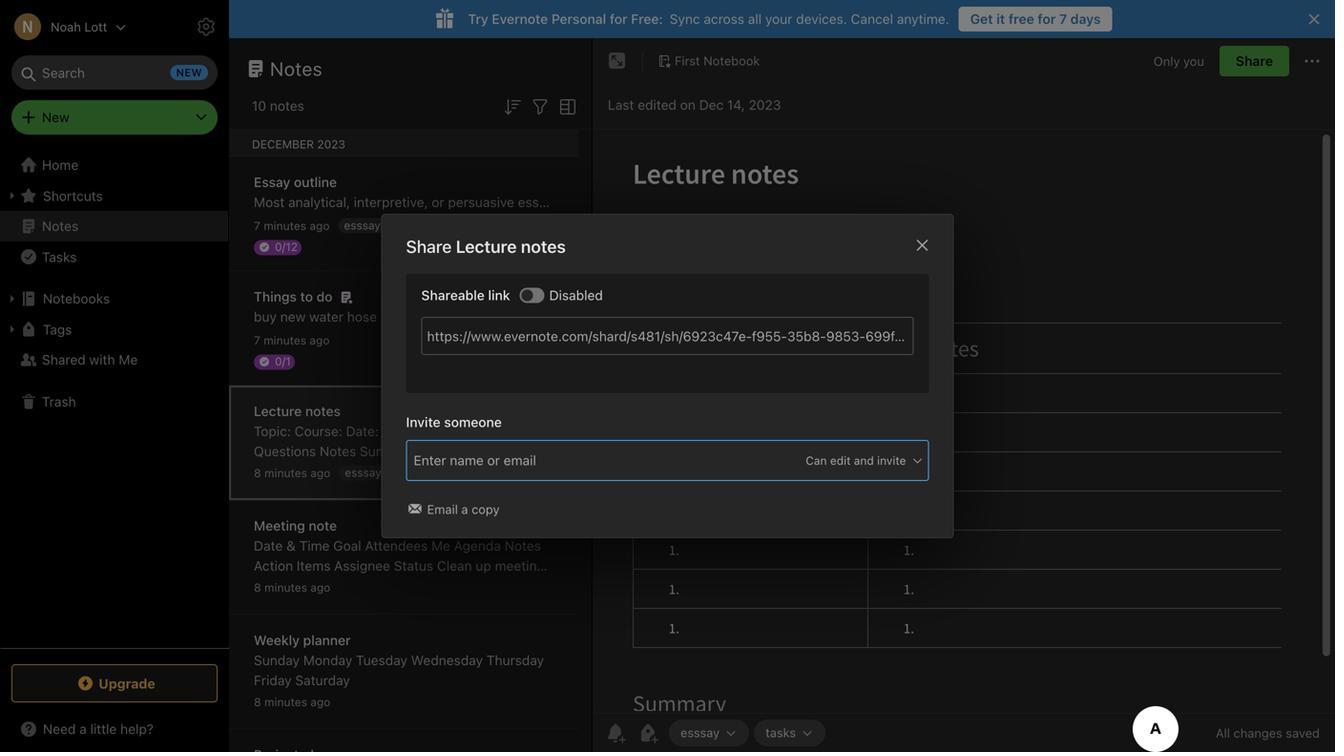 Task type: describe. For each thing, give the bounding box(es) containing it.
only
[[1154, 54, 1180, 68]]

0 horizontal spatial meeting
[[351, 578, 401, 594]]

anytime.
[[897, 11, 949, 27]]

assignee
[[334, 558, 390, 574]]

notes link
[[0, 211, 228, 241]]

outline
[[294, 174, 337, 190]]

shared with me
[[42, 352, 138, 367]]

upgrade
[[99, 676, 155, 691]]

or
[[432, 194, 444, 210]]

planner
[[303, 632, 351, 648]]

expand tags image
[[5, 322, 20, 337]]

notebooks
[[43, 291, 110, 306]]

expand note image
[[606, 50, 629, 73]]

a
[[461, 502, 468, 516]]

invite someone
[[406, 414, 502, 430]]

topic: course: date: professor/speaker: questions notes summary
[[254, 423, 499, 459]]

monday
[[303, 652, 352, 668]]

upgrade button
[[11, 664, 218, 702]]

do
[[316, 289, 333, 304]]

add tag image
[[637, 722, 660, 744]]

notes up 10 notes
[[270, 57, 323, 80]]

lecture notes
[[254, 403, 341, 419]]

link
[[488, 287, 510, 303]]

date
[[254, 538, 283, 554]]

invite
[[877, 454, 906, 467]]

new
[[42, 109, 69, 125]]

minutes up 0/1
[[264, 334, 306, 347]]

esssay for 8 minutes ago
[[345, 466, 381, 479]]

up
[[476, 558, 491, 574]]

most analytical, interpretive, or persuasive essays tend to follow the same basic pattern. this structure should help you formulate effective outlines for most ...
[[254, 194, 1228, 210]]

0 horizontal spatial to
[[300, 289, 313, 304]]

me inside date & time goal attendees me agenda notes action items assignee status clean up meeting notes send out meeting notes and action items
[[431, 538, 450, 554]]

and inside select permission field
[[854, 454, 874, 467]]

first notebook button
[[651, 48, 767, 74]]

Search text field
[[25, 55, 204, 90]]

share for share
[[1236, 53, 1273, 69]]

email a copy
[[427, 502, 500, 516]]

esssay for 7 minutes ago
[[344, 219, 381, 232]]

ago down items in the left of the page
[[310, 581, 330, 594]]

structure
[[829, 194, 885, 210]]

notes down status
[[404, 578, 439, 594]]

notes inside date & time goal attendees me agenda notes action items assignee status clean up meeting notes send out meeting notes and action items
[[505, 538, 541, 554]]

new button
[[11, 100, 218, 135]]

10 notes
[[252, 98, 304, 114]]

ago down questions
[[310, 466, 330, 480]]

email
[[427, 502, 458, 516]]

notes right '10'
[[270, 98, 304, 114]]

saturday
[[295, 672, 350, 688]]

all
[[1216, 726, 1230, 740]]

professor/speaker:
[[382, 423, 499, 439]]

minutes down action in the left of the page
[[264, 581, 307, 594]]

evernote
[[492, 11, 548, 27]]

notes down essays
[[521, 236, 566, 257]]

buy new water hose
[[254, 309, 377, 325]]

dec
[[699, 97, 724, 113]]

expand notebooks image
[[5, 291, 20, 306]]

ago inside weekly planner sunday monday tuesday wednesday thursday friday saturday 8 minutes ago
[[310, 695, 330, 709]]

weekly
[[254, 632, 300, 648]]

questions
[[254, 443, 316, 459]]

effective
[[1052, 194, 1106, 210]]

same
[[674, 194, 707, 210]]

can
[[806, 454, 827, 467]]

free:
[[631, 11, 663, 27]]

all changes saved
[[1216, 726, 1320, 740]]

notebooks link
[[0, 283, 228, 314]]

1 horizontal spatial lecture
[[456, 236, 517, 257]]

buy
[[254, 309, 277, 325]]

10
[[252, 98, 266, 114]]

clean
[[437, 558, 472, 574]]

settings image
[[195, 15, 218, 38]]

0/12
[[275, 240, 298, 253]]

with
[[89, 352, 115, 367]]

minutes inside weekly planner sunday monday tuesday wednesday thursday friday saturday 8 minutes ago
[[264, 695, 307, 709]]

formulate
[[990, 194, 1049, 210]]

course:
[[295, 423, 342, 439]]

0 horizontal spatial you
[[964, 194, 986, 210]]

essay
[[254, 174, 290, 190]]

edited
[[638, 97, 677, 113]]

date & time goal attendees me agenda notes action items assignee status clean up meeting notes send out meeting notes and action items
[[254, 538, 545, 594]]

tasks
[[42, 249, 77, 265]]

send
[[292, 578, 323, 594]]

1 7 minutes ago from the top
[[254, 219, 330, 232]]

basic
[[711, 194, 744, 210]]

shared link switcher image
[[522, 290, 533, 301]]

tree containing home
[[0, 150, 229, 647]]

notes up course:
[[305, 403, 341, 419]]

14,
[[727, 97, 745, 113]]

0/1
[[275, 355, 291, 368]]

sunday
[[254, 652, 300, 668]]

7 inside button
[[1059, 11, 1067, 27]]

home link
[[0, 150, 229, 180]]

shareable
[[421, 287, 485, 303]]

2 vertical spatial 7
[[254, 334, 260, 347]]

try
[[468, 11, 488, 27]]

get
[[970, 11, 993, 27]]

1 horizontal spatial meeting
[[495, 558, 545, 574]]

home
[[42, 157, 78, 173]]

pattern.
[[747, 194, 796, 210]]

date:
[[346, 423, 379, 439]]

share lecture notes
[[406, 236, 566, 257]]

edit
[[830, 454, 851, 467]]

trash link
[[0, 387, 228, 417]]

shared with me link
[[0, 345, 228, 375]]

only you
[[1154, 54, 1204, 68]]

status
[[394, 558, 433, 574]]

personal
[[552, 11, 606, 27]]

get it free for 7 days button
[[959, 7, 1112, 31]]

you inside note window 'element'
[[1184, 54, 1204, 68]]

close image
[[911, 234, 934, 257]]



Task type: locate. For each thing, give the bounding box(es) containing it.
0 vertical spatial share
[[1236, 53, 1273, 69]]

shared
[[42, 352, 86, 367]]

2 8 minutes ago from the top
[[254, 581, 330, 594]]

Select permission field
[[769, 452, 924, 469]]

me right with
[[119, 352, 138, 367]]

help
[[934, 194, 960, 210]]

most
[[1182, 194, 1213, 210]]

8 down the friday at left
[[254, 695, 261, 709]]

ago down saturday on the left of page
[[310, 695, 330, 709]]

2023
[[749, 97, 781, 113]]

persuasive
[[448, 194, 514, 210]]

tend
[[563, 194, 591, 210]]

notes down course:
[[320, 443, 356, 459]]

things to do
[[254, 289, 333, 304]]

0 vertical spatial tasks
[[395, 466, 423, 479]]

8 minutes ago down action in the left of the page
[[254, 581, 330, 594]]

days
[[1071, 11, 1101, 27]]

0 vertical spatial 7
[[1059, 11, 1067, 27]]

1 horizontal spatial tasks
[[766, 726, 796, 740]]

most
[[254, 194, 285, 210]]

1 8 minutes ago from the top
[[254, 466, 330, 480]]

cancel
[[851, 11, 893, 27]]

2 horizontal spatial for
[[1162, 194, 1179, 210]]

share down or
[[406, 236, 452, 257]]

tuesday
[[356, 652, 408, 668]]

...
[[1217, 194, 1228, 210]]

for inside button
[[1038, 11, 1056, 27]]

minutes up 0/12
[[264, 219, 306, 232]]

on
[[680, 97, 696, 113]]

1 vertical spatial tasks
[[766, 726, 796, 740]]

notes down action in the left of the page
[[254, 578, 288, 594]]

note window element
[[593, 38, 1335, 752]]

Shared URL text field
[[421, 317, 914, 355]]

hose
[[347, 309, 377, 325]]

7
[[1059, 11, 1067, 27], [254, 219, 260, 232], [254, 334, 260, 347]]

0 vertical spatial 7 minutes ago
[[254, 219, 330, 232]]

attendees
[[365, 538, 428, 554]]

0 horizontal spatial tasks
[[395, 466, 423, 479]]

esssay button
[[669, 720, 749, 746]]

0 vertical spatial 8
[[254, 466, 261, 480]]

1 horizontal spatial me
[[431, 538, 450, 554]]

2 7 minutes ago from the top
[[254, 334, 330, 347]]

it
[[997, 11, 1005, 27]]

lecture up 'topic:'
[[254, 403, 302, 419]]

7 down buy on the left
[[254, 334, 260, 347]]

esssay down "interpretive,"
[[344, 219, 381, 232]]

0 vertical spatial lecture
[[456, 236, 517, 257]]

None search field
[[25, 55, 204, 90]]

tasks down summary
[[395, 466, 423, 479]]

1 vertical spatial share
[[406, 236, 452, 257]]

to right the tend
[[595, 194, 607, 210]]

to left do
[[300, 289, 313, 304]]

tasks inside button
[[766, 726, 796, 740]]

1 vertical spatial 7 minutes ago
[[254, 334, 330, 347]]

esssay down summary
[[345, 466, 381, 479]]

8 inside weekly planner sunday monday tuesday wednesday thursday friday saturday 8 minutes ago
[[254, 695, 261, 709]]

items
[[510, 578, 544, 594]]

1 horizontal spatial for
[[1038, 11, 1056, 27]]

weekly planner sunday monday tuesday wednesday thursday friday saturday 8 minutes ago
[[254, 632, 544, 709]]

7 minutes ago
[[254, 219, 330, 232], [254, 334, 330, 347]]

agenda
[[454, 538, 501, 554]]

1 horizontal spatial and
[[854, 454, 874, 467]]

2 8 from the top
[[254, 581, 261, 594]]

1 horizontal spatial you
[[1184, 54, 1204, 68]]

disabled
[[549, 287, 603, 303]]

0 vertical spatial 8 minutes ago
[[254, 466, 330, 480]]

meeting note
[[254, 518, 337, 534]]

7 left days
[[1059, 11, 1067, 27]]

this
[[799, 194, 826, 210]]

8
[[254, 466, 261, 480], [254, 581, 261, 594], [254, 695, 261, 709]]

tree
[[0, 150, 229, 647]]

esssay
[[344, 219, 381, 232], [345, 466, 381, 479], [681, 726, 720, 740]]

and right edit
[[854, 454, 874, 467]]

1 horizontal spatial to
[[595, 194, 607, 210]]

1 vertical spatial to
[[300, 289, 313, 304]]

2 vertical spatial esssay
[[681, 726, 720, 740]]

1 vertical spatial esssay
[[345, 466, 381, 479]]

1 vertical spatial and
[[442, 578, 465, 594]]

meeting
[[254, 518, 305, 534]]

lecture
[[456, 236, 517, 257], [254, 403, 302, 419]]

0 vertical spatial you
[[1184, 54, 1204, 68]]

notes inside topic: course: date: professor/speaker: questions notes summary
[[320, 443, 356, 459]]

for left free:
[[610, 11, 628, 27]]

8 minutes ago down questions
[[254, 466, 330, 480]]

notes
[[270, 98, 304, 114], [521, 236, 566, 257], [305, 403, 341, 419], [254, 578, 288, 594], [404, 578, 439, 594]]

for for 7
[[1038, 11, 1056, 27]]

0 horizontal spatial and
[[442, 578, 465, 594]]

and down clean
[[442, 578, 465, 594]]

0 horizontal spatial for
[[610, 11, 628, 27]]

0 horizontal spatial share
[[406, 236, 452, 257]]

water
[[309, 309, 344, 325]]

devices.
[[796, 11, 847, 27]]

wednesday
[[411, 652, 483, 668]]

ago
[[310, 219, 330, 232], [310, 334, 330, 347], [310, 466, 330, 480], [310, 581, 330, 594], [310, 695, 330, 709]]

notes inside 'link'
[[42, 218, 78, 234]]

3 8 from the top
[[254, 695, 261, 709]]

1 vertical spatial 8 minutes ago
[[254, 581, 330, 594]]

1 horizontal spatial share
[[1236, 53, 1273, 69]]

share right only you
[[1236, 53, 1273, 69]]

action
[[469, 578, 507, 594]]

items
[[297, 558, 331, 574]]

trash
[[42, 394, 76, 409]]

interpretive,
[[354, 194, 428, 210]]

for right free on the right
[[1038, 11, 1056, 27]]

ago down analytical,
[[310, 219, 330, 232]]

ago down the buy new water hose
[[310, 334, 330, 347]]

summary
[[360, 443, 418, 459]]

7 down most
[[254, 219, 260, 232]]

minutes down questions
[[264, 466, 307, 480]]

share inside button
[[1236, 53, 1273, 69]]

first
[[675, 54, 700, 68]]

out
[[327, 578, 347, 594]]

1 8 from the top
[[254, 466, 261, 480]]

friday
[[254, 672, 292, 688]]

for left most at the right top of page
[[1162, 194, 1179, 210]]

0 vertical spatial esssay
[[344, 219, 381, 232]]

0 vertical spatial to
[[595, 194, 607, 210]]

you right the only
[[1184, 54, 1204, 68]]

you right help
[[964, 194, 986, 210]]

Add tag field
[[412, 450, 641, 471]]

notes up items
[[505, 538, 541, 554]]

share for share lecture notes
[[406, 236, 452, 257]]

essays
[[518, 194, 560, 210]]

note
[[309, 518, 337, 534]]

me up clean
[[431, 538, 450, 554]]

time
[[299, 538, 330, 554]]

for for free:
[[610, 11, 628, 27]]

esssay inside button
[[681, 726, 720, 740]]

new
[[280, 309, 306, 325]]

add a reminder image
[[604, 722, 627, 744]]

follow
[[611, 194, 647, 210]]

changes
[[1234, 726, 1283, 740]]

8 down questions
[[254, 466, 261, 480]]

7 minutes ago up 0/12
[[254, 219, 330, 232]]

1 vertical spatial meeting
[[351, 578, 401, 594]]

share button
[[1220, 46, 1289, 76]]

meeting up items
[[495, 558, 545, 574]]

1 vertical spatial 7
[[254, 219, 260, 232]]

0 horizontal spatial lecture
[[254, 403, 302, 419]]

0 horizontal spatial me
[[119, 352, 138, 367]]

1 vertical spatial lecture
[[254, 403, 302, 419]]

last edited on dec 14, 2023
[[608, 97, 781, 113]]

outlines
[[1110, 194, 1158, 210]]

topic:
[[254, 423, 291, 439]]

Note Editor text field
[[593, 130, 1335, 713]]

shortcuts
[[43, 188, 103, 204]]

notes
[[270, 57, 323, 80], [42, 218, 78, 234], [320, 443, 356, 459], [505, 538, 541, 554]]

analytical,
[[288, 194, 350, 210]]

first notebook
[[675, 54, 760, 68]]

tags
[[43, 321, 72, 337]]

tasks right the 'esssay' button
[[766, 726, 796, 740]]

sync
[[670, 11, 700, 27]]

8 down action in the left of the page
[[254, 581, 261, 594]]

minutes
[[264, 219, 306, 232], [264, 334, 306, 347], [264, 466, 307, 480], [264, 581, 307, 594], [264, 695, 307, 709]]

2 vertical spatial 8
[[254, 695, 261, 709]]

tasks button
[[754, 720, 826, 746]]

esssay right add tag icon
[[681, 726, 720, 740]]

meeting down the assignee
[[351, 578, 401, 594]]

notes up tasks
[[42, 218, 78, 234]]

1 vertical spatial 8
[[254, 581, 261, 594]]

tasks button
[[0, 241, 228, 272]]

copy
[[472, 502, 500, 516]]

0 vertical spatial me
[[119, 352, 138, 367]]

and
[[854, 454, 874, 467], [442, 578, 465, 594]]

minutes down the friday at left
[[264, 695, 307, 709]]

meeting
[[495, 558, 545, 574], [351, 578, 401, 594]]

0 vertical spatial meeting
[[495, 558, 545, 574]]

notebook
[[704, 54, 760, 68]]

all
[[748, 11, 762, 27]]

and inside date & time goal attendees me agenda notes action items assignee status clean up meeting notes send out meeting notes and action items
[[442, 578, 465, 594]]

1 vertical spatial you
[[964, 194, 986, 210]]

0 vertical spatial and
[[854, 454, 874, 467]]

try evernote personal for free: sync across all your devices. cancel anytime.
[[468, 11, 949, 27]]

tags button
[[0, 314, 228, 345]]

can edit and invite
[[806, 454, 906, 467]]

lecture down 'persuasive'
[[456, 236, 517, 257]]

7 minutes ago up 0/1
[[254, 334, 330, 347]]

1 vertical spatial me
[[431, 538, 450, 554]]

someone
[[444, 414, 502, 430]]

your
[[765, 11, 793, 27]]



Task type: vqa. For each thing, say whether or not it's contained in the screenshot.
topmost the you
yes



